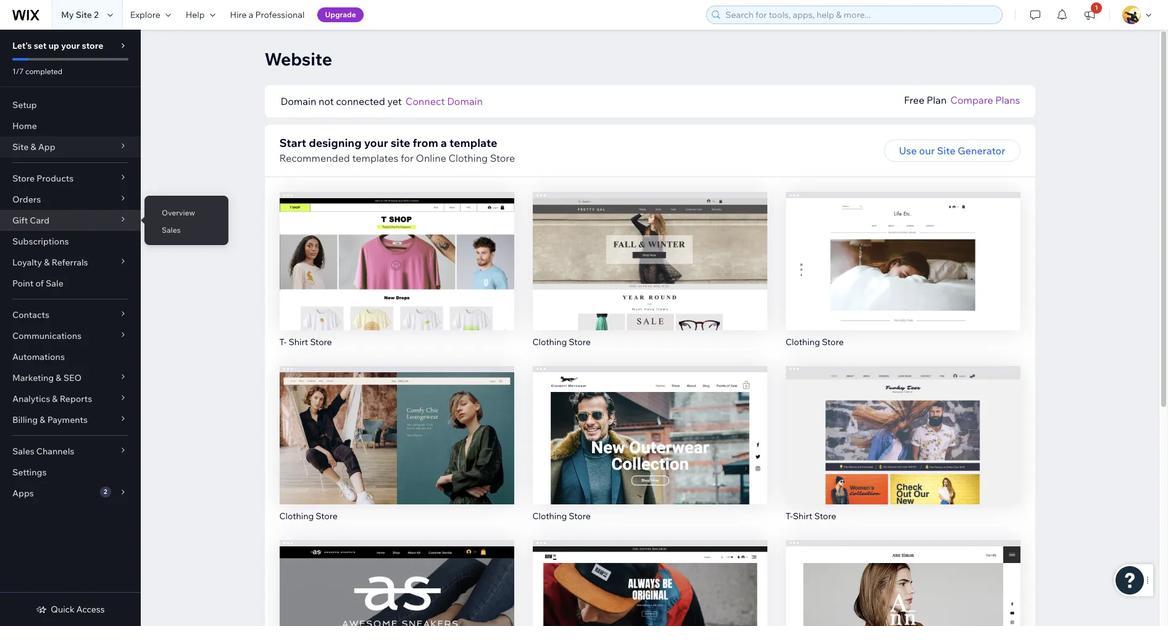 Task type: locate. For each thing, give the bounding box(es) containing it.
domain left not
[[281, 95, 317, 108]]

your
[[61, 40, 80, 51], [364, 136, 388, 150]]

1 button
[[1077, 0, 1104, 30]]

template
[[450, 136, 498, 150]]

a right hire
[[249, 9, 254, 20]]

marketing & seo
[[12, 373, 82, 384]]

site right our
[[938, 145, 956, 157]]

sales for sales channels
[[12, 446, 34, 457]]

not
[[319, 95, 334, 108]]

compare plans button
[[951, 93, 1021, 108]]

a right from at the top
[[441, 136, 447, 150]]

site inside button
[[938, 145, 956, 157]]

1 vertical spatial your
[[364, 136, 388, 150]]

site
[[76, 9, 92, 20], [12, 141, 29, 153], [938, 145, 956, 157]]

2 inside sidebar element
[[104, 488, 107, 496]]

generator
[[958, 145, 1006, 157]]

overview link
[[145, 203, 229, 224]]

let's set up your store
[[12, 40, 103, 51]]

0 vertical spatial 2
[[94, 9, 99, 20]]

automations link
[[0, 347, 141, 368]]

products
[[37, 173, 74, 184]]

shirt
[[289, 337, 308, 348], [794, 511, 813, 522]]

a inside start designing your site from a template recommended templates for online clothing store
[[441, 136, 447, 150]]

0 horizontal spatial a
[[249, 9, 254, 20]]

sales up settings
[[12, 446, 34, 457]]

0 vertical spatial your
[[61, 40, 80, 51]]

0 vertical spatial sales
[[162, 226, 181, 235]]

for
[[401, 152, 414, 164]]

your up templates
[[364, 136, 388, 150]]

domain right connect
[[447, 95, 483, 108]]

marketing & seo button
[[0, 368, 141, 389]]

& for marketing
[[56, 373, 62, 384]]

hire
[[230, 9, 247, 20]]

2 right my
[[94, 9, 99, 20]]

sidebar element
[[0, 30, 141, 627]]

0 vertical spatial shirt
[[289, 337, 308, 348]]

1 horizontal spatial shirt
[[794, 511, 813, 522]]

& left app
[[31, 141, 36, 153]]

1 vertical spatial sales
[[12, 446, 34, 457]]

connected
[[336, 95, 385, 108]]

seo
[[63, 373, 82, 384]]

sales down overview
[[162, 226, 181, 235]]

recommended
[[280, 152, 350, 164]]

referrals
[[52, 257, 88, 268]]

&
[[31, 141, 36, 153], [44, 257, 50, 268], [56, 373, 62, 384], [52, 394, 58, 405], [40, 415, 45, 426]]

marketing
[[12, 373, 54, 384]]

help
[[186, 9, 205, 20]]

& right 'loyalty'
[[44, 257, 50, 268]]

0 horizontal spatial domain
[[281, 95, 317, 108]]

help button
[[178, 0, 223, 30]]

view
[[385, 271, 408, 284], [639, 271, 662, 284], [892, 271, 915, 284], [385, 445, 408, 458], [639, 445, 662, 458], [892, 445, 915, 458]]

1 vertical spatial t-
[[786, 511, 794, 522]]

2 horizontal spatial site
[[938, 145, 956, 157]]

0 horizontal spatial sales
[[12, 446, 34, 457]]

1 vertical spatial a
[[441, 136, 447, 150]]

& inside popup button
[[31, 141, 36, 153]]

t- for t-shirt store
[[786, 511, 794, 522]]

1 horizontal spatial t-
[[786, 511, 794, 522]]

designing
[[309, 136, 362, 150]]

& left reports
[[52, 394, 58, 405]]

& for billing
[[40, 415, 45, 426]]

store inside start designing your site from a template recommended templates for online clothing store
[[490, 152, 515, 164]]

card
[[30, 215, 50, 226]]

0 horizontal spatial t-
[[280, 337, 287, 348]]

site right my
[[76, 9, 92, 20]]

0 horizontal spatial 2
[[94, 9, 99, 20]]

0 horizontal spatial shirt
[[289, 337, 308, 348]]

& for analytics
[[52, 394, 58, 405]]

0 horizontal spatial site
[[12, 141, 29, 153]]

set
[[34, 40, 47, 51]]

sales
[[162, 226, 181, 235], [12, 446, 34, 457]]

0 vertical spatial t-
[[280, 337, 287, 348]]

edit
[[388, 245, 406, 258], [641, 245, 660, 258], [894, 245, 913, 258], [388, 419, 406, 432], [641, 419, 660, 432], [894, 419, 913, 432], [388, 593, 406, 606], [641, 593, 660, 606], [894, 593, 913, 606]]

1 vertical spatial shirt
[[794, 511, 813, 522]]

point of sale
[[12, 278, 64, 289]]

clothing store
[[533, 337, 591, 348], [786, 337, 845, 348], [280, 511, 338, 522], [533, 511, 591, 522]]

clothing
[[449, 152, 488, 164], [533, 337, 567, 348], [786, 337, 821, 348], [280, 511, 314, 522], [533, 511, 567, 522]]

t-shirt store
[[786, 511, 837, 522]]

gift
[[12, 215, 28, 226]]

site down home
[[12, 141, 29, 153]]

2
[[94, 9, 99, 20], [104, 488, 107, 496]]

site inside popup button
[[12, 141, 29, 153]]

& left the seo
[[56, 373, 62, 384]]

reports
[[60, 394, 92, 405]]

domain
[[281, 95, 317, 108], [447, 95, 483, 108]]

domain not connected yet connect domain
[[281, 95, 483, 108]]

loyalty
[[12, 257, 42, 268]]

sales channels
[[12, 446, 74, 457]]

my
[[61, 9, 74, 20]]

subscriptions link
[[0, 231, 141, 252]]

billing
[[12, 415, 38, 426]]

your inside start designing your site from a template recommended templates for online clothing store
[[364, 136, 388, 150]]

shirt for t-shirt store
[[794, 511, 813, 522]]

upgrade
[[325, 10, 356, 19]]

quick access
[[51, 604, 105, 615]]

t-
[[280, 337, 287, 348], [786, 511, 794, 522]]

2 down settings link
[[104, 488, 107, 496]]

view button
[[371, 266, 423, 288], [624, 266, 677, 288], [877, 266, 930, 288], [371, 440, 423, 463], [624, 440, 677, 463], [877, 440, 930, 463]]

site
[[391, 136, 410, 150]]

edit button
[[371, 240, 423, 263], [624, 240, 676, 263], [878, 240, 930, 263], [371, 414, 423, 437], [624, 414, 676, 437], [878, 414, 930, 437], [371, 588, 423, 611], [624, 588, 676, 611], [878, 588, 930, 611]]

analytics & reports button
[[0, 389, 141, 410]]

analytics & reports
[[12, 394, 92, 405]]

point of sale link
[[0, 273, 141, 294]]

app
[[38, 141, 55, 153]]

0 horizontal spatial your
[[61, 40, 80, 51]]

& right billing at the bottom of page
[[40, 415, 45, 426]]

& for loyalty
[[44, 257, 50, 268]]

overview
[[162, 208, 195, 217]]

1 vertical spatial 2
[[104, 488, 107, 496]]

plans
[[996, 94, 1021, 106]]

channels
[[36, 446, 74, 457]]

professional
[[256, 9, 305, 20]]

setup
[[12, 99, 37, 111]]

store products button
[[0, 168, 141, 189]]

access
[[76, 604, 105, 615]]

sales inside 'dropdown button'
[[12, 446, 34, 457]]

1 horizontal spatial sales
[[162, 226, 181, 235]]

1 horizontal spatial 2
[[104, 488, 107, 496]]

1 horizontal spatial domain
[[447, 95, 483, 108]]

your right up
[[61, 40, 80, 51]]

analytics
[[12, 394, 50, 405]]

1 horizontal spatial site
[[76, 9, 92, 20]]

our
[[920, 145, 935, 157]]

store inside popup button
[[12, 173, 35, 184]]

1 horizontal spatial your
[[364, 136, 388, 150]]

1 horizontal spatial a
[[441, 136, 447, 150]]

start designing your site from a template recommended templates for online clothing store
[[280, 136, 515, 164]]

website
[[265, 48, 332, 70]]

online
[[416, 152, 447, 164]]



Task type: vqa. For each thing, say whether or not it's contained in the screenshot.
Marketing & Seo dropdown button
yes



Task type: describe. For each thing, give the bounding box(es) containing it.
connect domain button
[[406, 94, 483, 109]]

templates
[[352, 152, 399, 164]]

free
[[905, 94, 925, 106]]

use our site generator button
[[885, 140, 1021, 162]]

home
[[12, 120, 37, 132]]

start
[[280, 136, 307, 150]]

up
[[49, 40, 59, 51]]

loyalty & referrals button
[[0, 252, 141, 273]]

connect
[[406, 95, 445, 108]]

yet
[[388, 95, 402, 108]]

clothing inside start designing your site from a template recommended templates for online clothing store
[[449, 152, 488, 164]]

communications
[[12, 331, 82, 342]]

automations
[[12, 352, 65, 363]]

explore
[[130, 9, 160, 20]]

1/7 completed
[[12, 67, 62, 76]]

communications button
[[0, 326, 141, 347]]

your inside sidebar element
[[61, 40, 80, 51]]

settings link
[[0, 462, 141, 483]]

sales link
[[145, 220, 229, 241]]

subscriptions
[[12, 236, 69, 247]]

t- for t- shirt store
[[280, 337, 287, 348]]

Search for tools, apps, help & more... field
[[722, 6, 999, 23]]

billing & payments
[[12, 415, 88, 426]]

upgrade button
[[318, 7, 364, 22]]

0 vertical spatial a
[[249, 9, 254, 20]]

payments
[[47, 415, 88, 426]]

& for site
[[31, 141, 36, 153]]

billing & payments button
[[0, 410, 141, 431]]

point
[[12, 278, 34, 289]]

contacts button
[[0, 305, 141, 326]]

site & app
[[12, 141, 55, 153]]

sale
[[46, 278, 64, 289]]

1/7
[[12, 67, 24, 76]]

sales for sales
[[162, 226, 181, 235]]

1 domain from the left
[[281, 95, 317, 108]]

compare
[[951, 94, 994, 106]]

2 domain from the left
[[447, 95, 483, 108]]

quick access button
[[36, 604, 105, 615]]

hire a professional
[[230, 9, 305, 20]]

shirt for t- shirt store
[[289, 337, 308, 348]]

plan
[[927, 94, 947, 106]]

settings
[[12, 467, 47, 478]]

quick
[[51, 604, 75, 615]]

store
[[82, 40, 103, 51]]

sales channels button
[[0, 441, 141, 462]]

home link
[[0, 116, 141, 137]]

site & app button
[[0, 137, 141, 158]]

from
[[413, 136, 439, 150]]

apps
[[12, 488, 34, 499]]

hire a professional link
[[223, 0, 312, 30]]

setup link
[[0, 95, 141, 116]]

use
[[900, 145, 918, 157]]

1
[[1096, 4, 1099, 12]]

completed
[[25, 67, 62, 76]]

free plan compare plans
[[905, 94, 1021, 106]]

gift card button
[[0, 210, 141, 231]]

let's
[[12, 40, 32, 51]]

loyalty & referrals
[[12, 257, 88, 268]]

t- shirt store
[[280, 337, 332, 348]]

orders button
[[0, 189, 141, 210]]

my site 2
[[61, 9, 99, 20]]

of
[[35, 278, 44, 289]]

contacts
[[12, 310, 49, 321]]

use our site generator
[[900, 145, 1006, 157]]

store products
[[12, 173, 74, 184]]

orders
[[12, 194, 41, 205]]

gift card
[[12, 215, 50, 226]]



